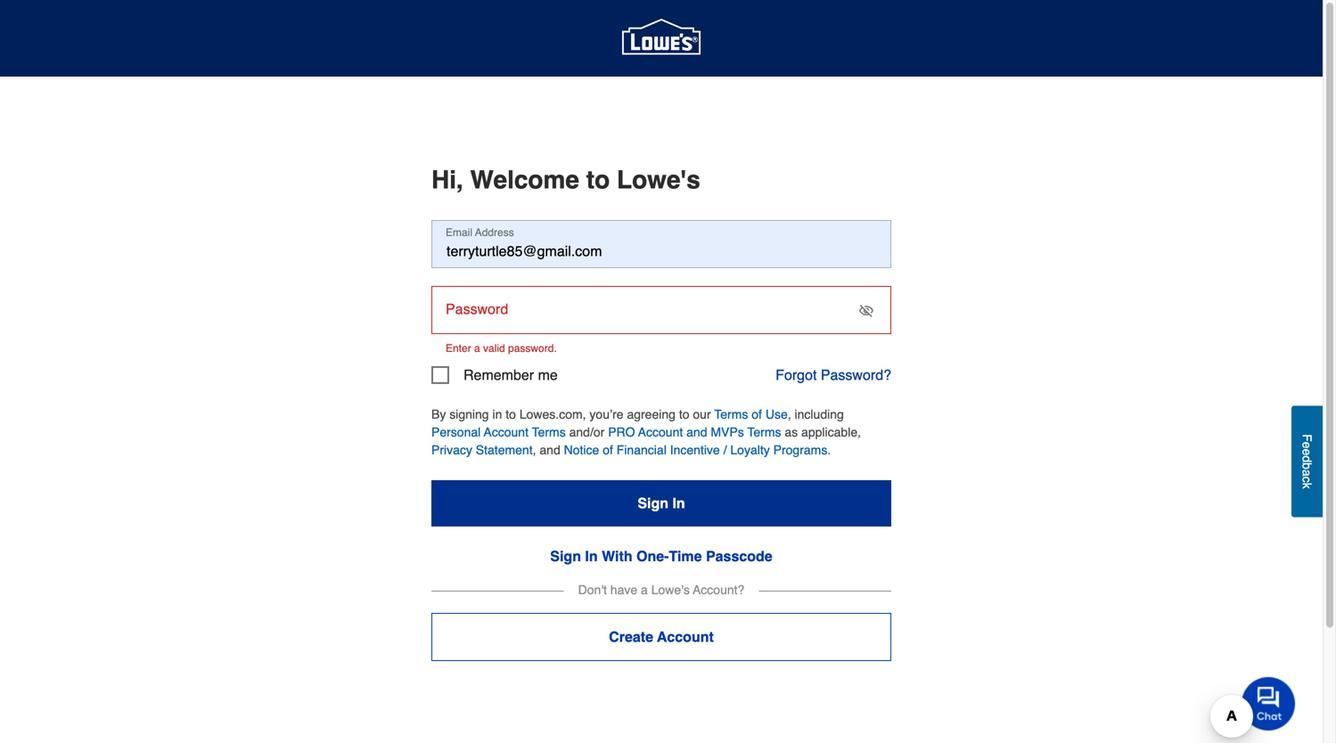 Task type: describe. For each thing, give the bounding box(es) containing it.
forgot
[[776, 367, 817, 383]]

agreeing
[[627, 407, 676, 422]]

d
[[1300, 456, 1314, 463]]

financial
[[617, 443, 666, 457]]

password password field
[[431, 286, 891, 334]]

forgot password? link
[[776, 367, 891, 383]]

address
[[475, 226, 514, 239]]

valid
[[483, 342, 505, 355]]

account inside "link"
[[657, 629, 714, 645]]

0 horizontal spatial a
[[474, 342, 480, 355]]

1 vertical spatial and
[[540, 443, 560, 457]]

terms up mvps in the bottom of the page
[[714, 407, 748, 422]]

f e e d b a c k button
[[1291, 406, 1323, 517]]

as
[[785, 425, 798, 439]]

programs
[[773, 443, 827, 457]]

sign for sign in
[[638, 495, 668, 512]]

applicable,
[[801, 425, 861, 439]]

k
[[1300, 483, 1314, 489]]

don't have a lowe's account?
[[578, 583, 745, 597]]

remember me element
[[431, 366, 558, 384]]

and/or
[[569, 425, 605, 439]]

sign in with one-time passcode
[[550, 548, 772, 565]]

remember me
[[463, 367, 558, 383]]

0 horizontal spatial to
[[506, 407, 516, 422]]

use
[[765, 407, 788, 422]]

a inside button
[[1300, 469, 1314, 476]]

/
[[723, 443, 727, 457]]

password
[[446, 301, 508, 317]]

passcode
[[706, 548, 772, 565]]

our
[[693, 407, 711, 422]]

by signing in to lowes.com, you're agreeing to our terms of use , including personal account terms and/or pro account and mvps terms as applicable, privacy statement , and notice of financial incentive / loyalty programs .
[[431, 407, 861, 457]]

enter a valid password.
[[446, 342, 557, 355]]

lowe's home improvement logo image
[[622, 0, 701, 78]]

pro account and mvps terms link
[[608, 425, 781, 439]]

account up statement
[[484, 425, 528, 439]]

hi,
[[431, 166, 463, 194]]

including
[[795, 407, 844, 422]]

notice of financial incentive / loyalty programs link
[[564, 443, 827, 457]]

1 horizontal spatial and
[[686, 425, 707, 439]]

signing
[[449, 407, 489, 422]]

sign in with one-time passcode link
[[550, 548, 772, 565]]

password.
[[508, 342, 557, 355]]

you're
[[589, 407, 623, 422]]

chat invite button image
[[1242, 676, 1296, 731]]

enter
[[446, 342, 471, 355]]

notice
[[564, 443, 599, 457]]

don't
[[578, 583, 607, 597]]

2 vertical spatial a
[[641, 583, 648, 597]]

mvps
[[711, 425, 744, 439]]

in for sign in
[[672, 495, 685, 512]]

c
[[1300, 476, 1314, 483]]

.
[[827, 443, 831, 457]]

in
[[492, 407, 502, 422]]

have
[[610, 583, 637, 597]]

statement
[[476, 443, 533, 457]]

in for sign in with one-time passcode
[[585, 548, 598, 565]]



Task type: locate. For each thing, give the bounding box(es) containing it.
sign in button
[[431, 480, 891, 527]]

0 vertical spatial and
[[686, 425, 707, 439]]

1 vertical spatial in
[[585, 548, 598, 565]]

forgot password?
[[776, 367, 891, 383]]

lowe's up "email" text box at the top of the page
[[617, 166, 700, 194]]

lowe's for to
[[617, 166, 700, 194]]

incentive
[[670, 443, 720, 457]]

a
[[474, 342, 480, 355], [1300, 469, 1314, 476], [641, 583, 648, 597]]

1 horizontal spatial a
[[641, 583, 648, 597]]

f e e d b a c k
[[1300, 434, 1314, 489]]

with
[[602, 548, 632, 565]]

, down personal account terms link
[[533, 443, 536, 457]]

2 e from the top
[[1300, 449, 1314, 456]]

1 horizontal spatial sign
[[638, 495, 668, 512]]

to left our
[[679, 407, 689, 422]]

terms down lowes.com,
[[532, 425, 566, 439]]

0 vertical spatial lowe's
[[617, 166, 700, 194]]

in
[[672, 495, 685, 512], [585, 548, 598, 565]]

account
[[484, 425, 528, 439], [638, 425, 683, 439], [657, 629, 714, 645]]

one-
[[636, 548, 669, 565]]

of
[[752, 407, 762, 422], [603, 443, 613, 457]]

0 horizontal spatial in
[[585, 548, 598, 565]]

2 horizontal spatial to
[[679, 407, 689, 422]]

1 vertical spatial sign
[[550, 548, 581, 565]]

show password image
[[859, 304, 873, 318]]

email
[[446, 226, 472, 239]]

in inside button
[[672, 495, 685, 512]]

account down don't have a lowe's account? on the bottom of page
[[657, 629, 714, 645]]

personal account terms link
[[431, 425, 566, 439]]

privacy statement link
[[431, 443, 533, 457]]

a right "have"
[[641, 583, 648, 597]]

sign up one-
[[638, 495, 668, 512]]

personal
[[431, 425, 481, 439]]

and
[[686, 425, 707, 439], [540, 443, 560, 457]]

Email Address text field
[[431, 220, 891, 268]]

hi, welcome to lowe's
[[431, 166, 700, 194]]

by
[[431, 407, 446, 422]]

lowe's
[[617, 166, 700, 194], [651, 583, 690, 597]]

a left valid
[[474, 342, 480, 355]]

e up b
[[1300, 449, 1314, 456]]

to right welcome
[[586, 166, 610, 194]]

account down the agreeing
[[638, 425, 683, 439]]

create
[[609, 629, 653, 645]]

0 horizontal spatial of
[[603, 443, 613, 457]]

sign up don't
[[550, 548, 581, 565]]

and up notice of financial incentive / loyalty programs 'link'
[[686, 425, 707, 439]]

privacy
[[431, 443, 472, 457]]

a up k
[[1300, 469, 1314, 476]]

to
[[586, 166, 610, 194], [506, 407, 516, 422], [679, 407, 689, 422]]

terms
[[714, 407, 748, 422], [532, 425, 566, 439], [747, 425, 781, 439]]

0 vertical spatial of
[[752, 407, 762, 422]]

sign inside button
[[638, 495, 668, 512]]

me
[[538, 367, 558, 383]]

0 horizontal spatial ,
[[533, 443, 536, 457]]

1 horizontal spatial in
[[672, 495, 685, 512]]

create account
[[609, 629, 714, 645]]

in left with
[[585, 548, 598, 565]]

sign
[[638, 495, 668, 512], [550, 548, 581, 565]]

0 vertical spatial a
[[474, 342, 480, 355]]

terms down use at bottom
[[747, 425, 781, 439]]

,
[[788, 407, 791, 422], [533, 443, 536, 457]]

1 horizontal spatial ,
[[788, 407, 791, 422]]

to right in
[[506, 407, 516, 422]]

e up d
[[1300, 442, 1314, 449]]

loyalty
[[730, 443, 770, 457]]

of down "pro"
[[603, 443, 613, 457]]

remember
[[463, 367, 534, 383]]

b
[[1300, 463, 1314, 469]]

terms of use link
[[714, 407, 788, 422]]

email address
[[446, 226, 514, 239]]

1 horizontal spatial to
[[586, 166, 610, 194]]

0 horizontal spatial and
[[540, 443, 560, 457]]

of left use at bottom
[[752, 407, 762, 422]]

pro
[[608, 425, 635, 439]]

0 vertical spatial ,
[[788, 407, 791, 422]]

1 vertical spatial a
[[1300, 469, 1314, 476]]

1 e from the top
[[1300, 442, 1314, 449]]

lowe's down sign in with one-time passcode link
[[651, 583, 690, 597]]

lowe's for a
[[651, 583, 690, 597]]

and left notice
[[540, 443, 560, 457]]

in up the time at the right
[[672, 495, 685, 512]]

0 horizontal spatial sign
[[550, 548, 581, 565]]

password?
[[821, 367, 891, 383]]

sign in
[[638, 495, 685, 512]]

account?
[[693, 583, 745, 597]]

sign for sign in with one-time passcode
[[550, 548, 581, 565]]

, up "as"
[[788, 407, 791, 422]]

0 vertical spatial in
[[672, 495, 685, 512]]

1 vertical spatial of
[[603, 443, 613, 457]]

e
[[1300, 442, 1314, 449], [1300, 449, 1314, 456]]

1 vertical spatial ,
[[533, 443, 536, 457]]

lowes.com,
[[519, 407, 586, 422]]

1 vertical spatial lowe's
[[651, 583, 690, 597]]

1 horizontal spatial of
[[752, 407, 762, 422]]

welcome
[[470, 166, 579, 194]]

0 vertical spatial sign
[[638, 495, 668, 512]]

create account link
[[431, 613, 891, 661]]

2 horizontal spatial a
[[1300, 469, 1314, 476]]

time
[[669, 548, 702, 565]]

f
[[1300, 434, 1314, 442]]



Task type: vqa. For each thing, say whether or not it's contained in the screenshot.
the Remember
yes



